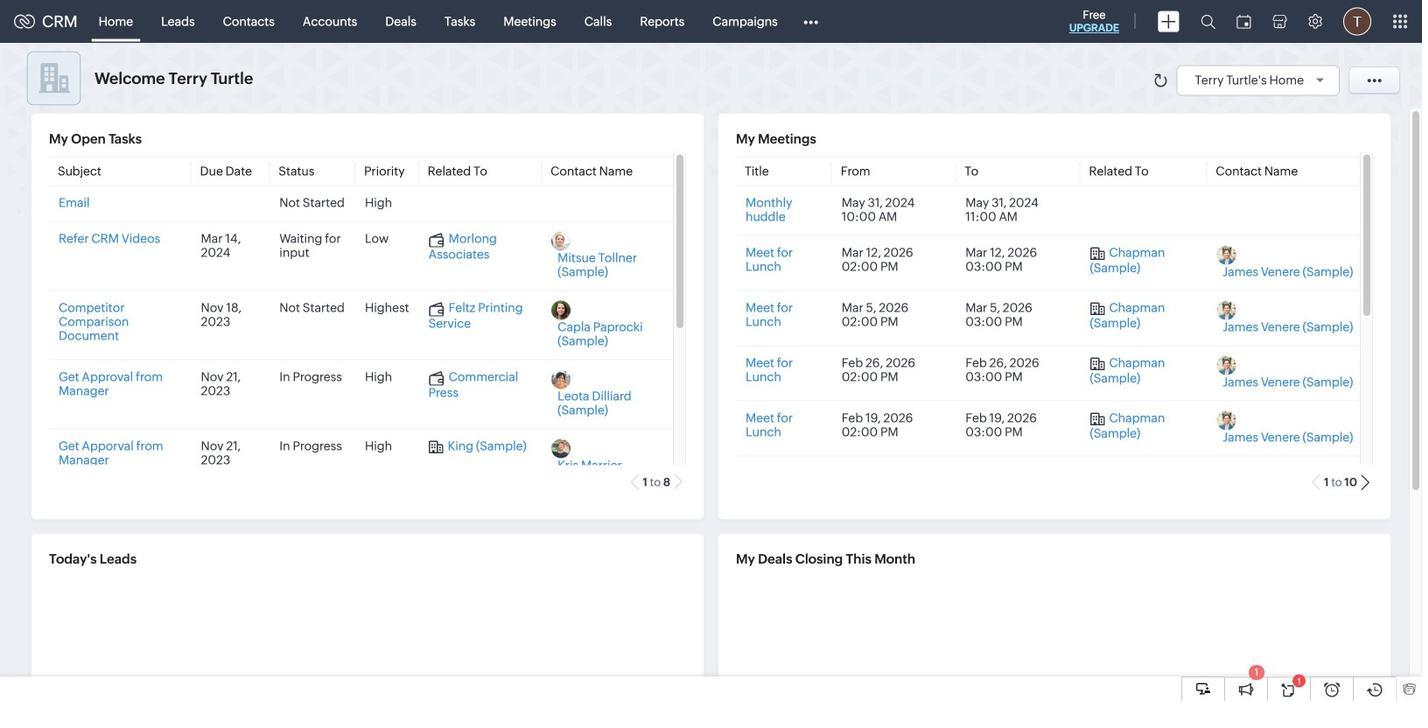 Task type: vqa. For each thing, say whether or not it's contained in the screenshot.
Search element on the right top of page
yes



Task type: describe. For each thing, give the bounding box(es) containing it.
calendar image
[[1237, 14, 1252, 28]]

profile image
[[1344, 7, 1372, 35]]

create menu image
[[1159, 11, 1180, 32]]



Task type: locate. For each thing, give the bounding box(es) containing it.
search image
[[1201, 14, 1216, 29]]

create menu element
[[1148, 0, 1191, 42]]

profile element
[[1334, 0, 1383, 42]]

Other Modules field
[[792, 7, 830, 35]]

logo image
[[14, 14, 35, 28]]

search element
[[1191, 0, 1227, 43]]



